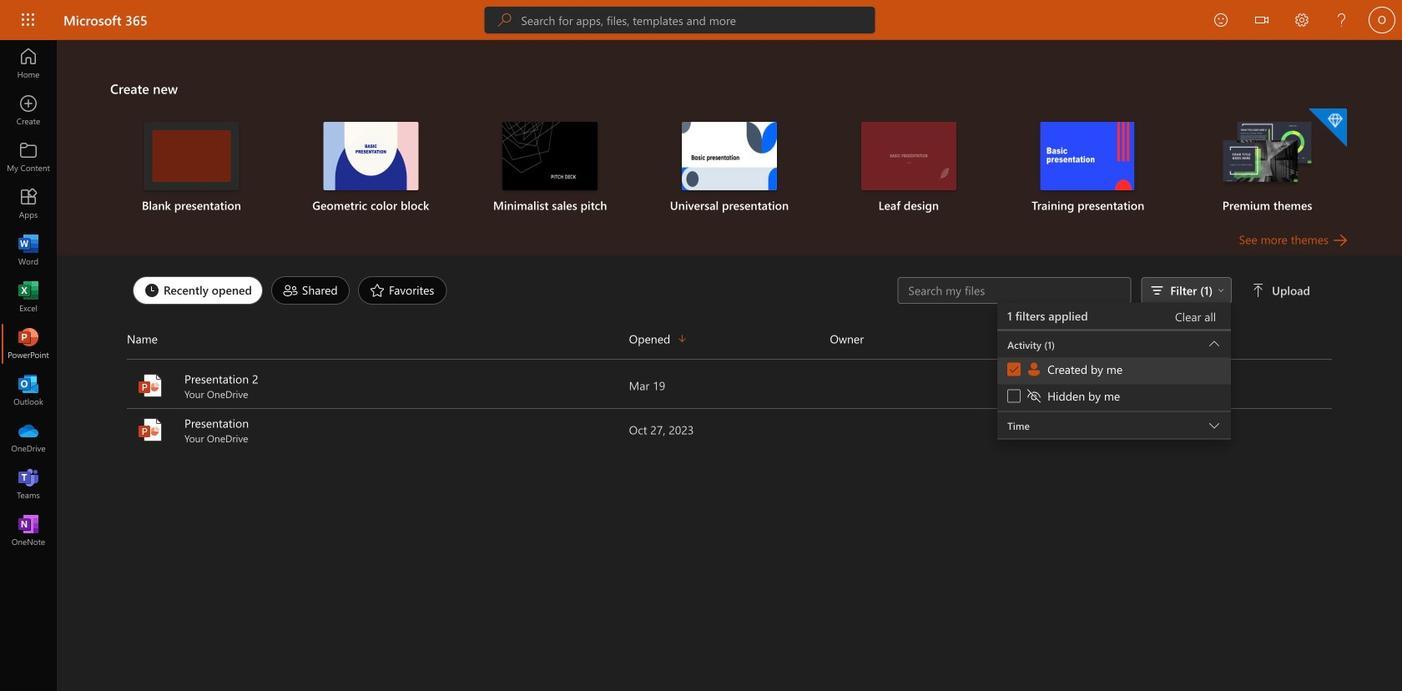 Task type: vqa. For each thing, say whether or not it's contained in the screenshot.
PowerPoint icon within name presentation 2 Cell
no



Task type: describe. For each thing, give the bounding box(es) containing it.
teams image
[[20, 476, 37, 493]]

2 tab from the left
[[267, 276, 354, 305]]

training presentation image
[[1041, 122, 1136, 190]]

name presentation 2 cell
[[127, 371, 629, 401]]

geometric color block element
[[291, 122, 451, 214]]

3 tab from the left
[[354, 276, 451, 305]]

premium templates diamond image
[[1309, 109, 1347, 147]]

2 menu from the top
[[998, 331, 1231, 412]]

premium themes image
[[1220, 122, 1315, 189]]

outlook image
[[20, 382, 37, 399]]

displaying 2 out of 11 files. status
[[898, 277, 1314, 443]]

Search box. Suggestions appear as you type. search field
[[521, 7, 875, 33]]

geometric color block image
[[323, 122, 418, 190]]

created by me element
[[1026, 361, 1123, 378]]

hidden by me element
[[1026, 388, 1121, 404]]

premium themes element
[[1188, 109, 1347, 214]]

1 menu from the top
[[998, 330, 1231, 331]]

minimalist sales pitch image
[[503, 122, 598, 190]]

training presentation element
[[1009, 122, 1168, 214]]

powerpoint image for name presentation cell
[[137, 417, 164, 443]]

name presentation cell
[[127, 415, 629, 445]]

universal presentation element
[[650, 122, 809, 214]]

favorites element
[[358, 276, 447, 305]]



Task type: locate. For each thing, give the bounding box(es) containing it.
1 vertical spatial powerpoint image
[[137, 417, 164, 443]]

powerpoint image for name presentation 2 cell
[[137, 372, 164, 399]]

apps image
[[20, 195, 37, 212]]

excel image
[[20, 289, 37, 306]]

create image
[[20, 102, 37, 119]]

1 checkbox item from the top
[[998, 358, 1231, 384]]

home image
[[20, 55, 37, 72]]

menu
[[998, 330, 1231, 331], [998, 331, 1231, 412], [998, 358, 1231, 411]]

powerpoint image
[[137, 372, 164, 399], [137, 417, 164, 443]]

1 powerpoint image from the top
[[137, 372, 164, 399]]

2 checkbox item from the top
[[998, 384, 1231, 411]]

banner
[[0, 0, 1402, 43]]

tab
[[129, 276, 267, 305], [267, 276, 354, 305], [354, 276, 451, 305]]

my content image
[[20, 149, 37, 165]]

universal presentation image
[[682, 122, 777, 190]]

3 menu from the top
[[998, 358, 1231, 411]]

powerpoint image inside name presentation cell
[[137, 417, 164, 443]]

word image
[[20, 242, 37, 259]]

activity, column 4 of 4 column header
[[1031, 326, 1332, 352]]

Search my files text field
[[907, 282, 1122, 299]]

powerpoint image inside name presentation 2 cell
[[137, 372, 164, 399]]

tab list
[[129, 272, 898, 309]]

checkbox item down created by me element
[[998, 384, 1231, 411]]

leaf design element
[[829, 122, 989, 214]]

recently opened element
[[133, 276, 263, 305]]

application
[[0, 40, 1402, 691]]

1 tab from the left
[[129, 276, 267, 305]]

checkbox item
[[998, 358, 1231, 384], [998, 384, 1231, 411]]

row
[[127, 326, 1332, 360]]

powerpoint image
[[20, 336, 37, 352]]

navigation
[[0, 40, 57, 554]]

onedrive image
[[20, 429, 37, 446]]

0 vertical spatial powerpoint image
[[137, 372, 164, 399]]

blank presentation element
[[112, 122, 271, 214]]

checkbox item up hidden by me element
[[998, 358, 1231, 384]]

main content
[[57, 40, 1402, 452]]

leaf design image
[[861, 122, 957, 190]]

onenote image
[[20, 523, 37, 539]]

2 powerpoint image from the top
[[137, 417, 164, 443]]

None search field
[[484, 7, 875, 33]]

list
[[110, 107, 1349, 230]]

selected__kc7zx image
[[1026, 361, 1048, 378]]

minimalist sales pitch element
[[471, 122, 630, 214]]

shared element
[[271, 276, 350, 305]]



